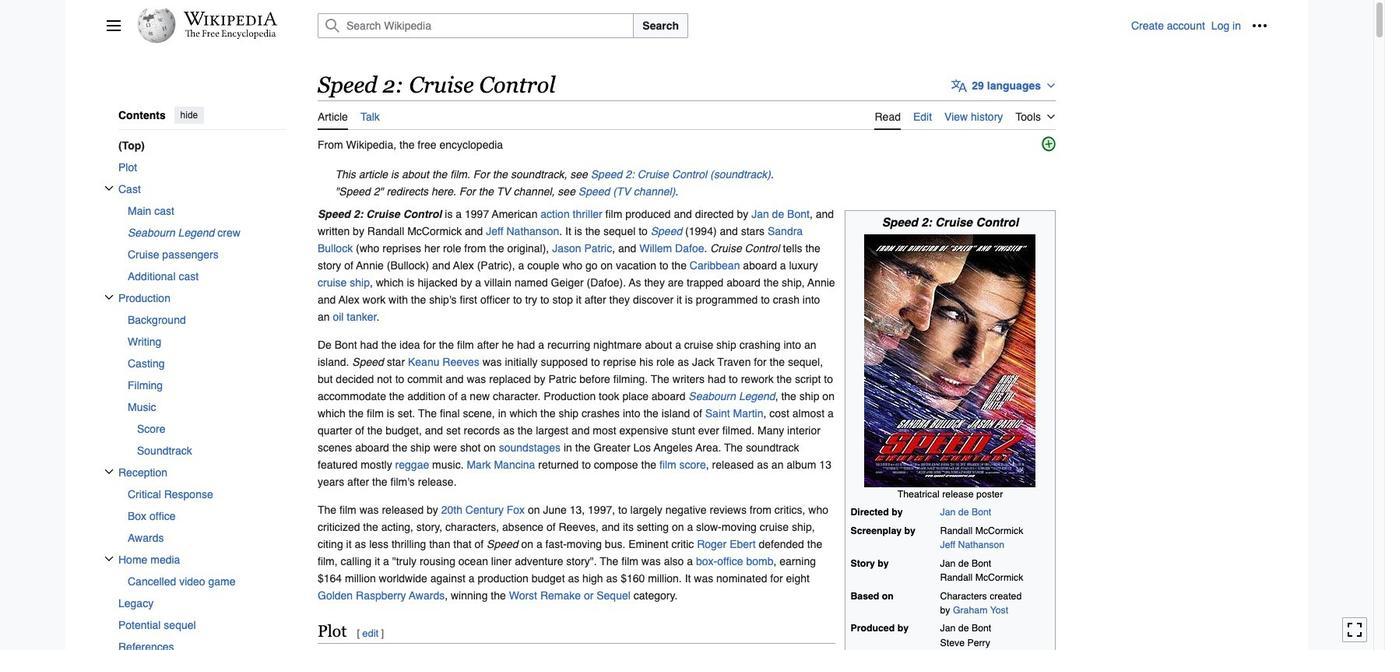 Task type: locate. For each thing, give the bounding box(es) containing it.
0 vertical spatial x small image
[[104, 183, 114, 193]]

1 note from the top
[[318, 166, 1056, 183]]

x small image
[[104, 183, 114, 193], [104, 467, 114, 476]]

None search field
[[299, 13, 1131, 38]]

0 vertical spatial x small image
[[104, 292, 114, 302]]

note
[[318, 166, 1056, 183], [318, 183, 1056, 200]]

personal tools navigation
[[1131, 13, 1272, 38]]

2 x small image from the top
[[104, 554, 114, 563]]

x small image
[[104, 292, 114, 302], [104, 554, 114, 563]]

main content
[[311, 70, 1268, 650]]

1 vertical spatial x small image
[[104, 554, 114, 563]]

wikipedia image
[[184, 12, 277, 26]]

fullscreen image
[[1347, 622, 1363, 638]]

Search Wikipedia search field
[[318, 13, 634, 38]]

1 vertical spatial x small image
[[104, 467, 114, 476]]

the faces of jason patric and sandra bullock and shown among streaks of diagonal lines in blue and orange. the top reads "from the director of 'speed' and 'twister'" and right side reads "rush hour hits the water". the bottom features sandra bullock's and jason patric's names, followed by "speed 2" and "cruise control" in red text, with film credits underneath. image
[[865, 234, 1036, 487]]

the free encyclopedia image
[[185, 30, 276, 40]]

1 x small image from the top
[[104, 292, 114, 302]]

2 note from the top
[[318, 183, 1056, 200]]

language progressive image
[[952, 78, 967, 93]]



Task type: describe. For each thing, give the bounding box(es) containing it.
1 x small image from the top
[[104, 183, 114, 193]]

2 x small image from the top
[[104, 467, 114, 476]]

this is a good article. click here for more information. image
[[1041, 136, 1056, 152]]

menu image
[[106, 18, 121, 33]]

log in and more options image
[[1252, 18, 1268, 33]]



Task type: vqa. For each thing, say whether or not it's contained in the screenshot.
was inside the ) corporate structure. Eventually, the magazine was obliged to abandon its long-time home at 485 Madison Avenue and in the mid-1990s it moved into DC Comics's offices at the same time that DC relocated to 1700
no



